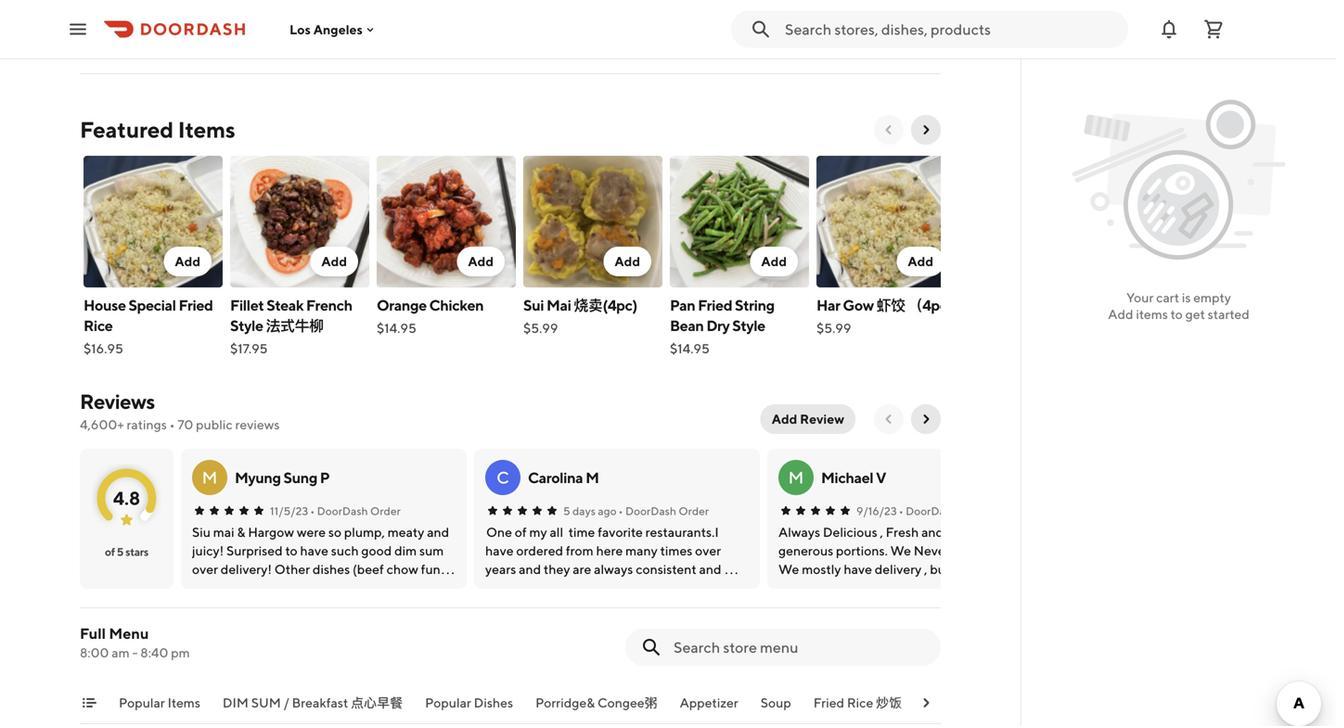 Task type: describe. For each thing, give the bounding box(es) containing it.
started
[[1209, 307, 1250, 322]]

order methods option group
[[760, 0, 941, 24]]

70
[[178, 417, 193, 433]]

add review
[[772, 412, 845, 427]]

fried rice 炒饭
[[814, 696, 903, 711]]

style inside pan fried string bean dry style $14.95
[[733, 317, 766, 335]]

menu
[[109, 625, 149, 643]]

炒饭
[[877, 696, 903, 711]]

style inside the fillet steak french style 法式牛柳 $17.95
[[230, 317, 263, 335]]

dishes
[[474, 696, 514, 711]]

angeles
[[314, 22, 363, 37]]

• doordash order for michael v
[[899, 505, 990, 518]]

• doordash order for myung sung p
[[310, 505, 401, 518]]

congee粥
[[598, 696, 658, 711]]

special
[[129, 297, 176, 314]]

public
[[196, 417, 233, 433]]

$17.95
[[230, 341, 268, 357]]

fee
[[185, 8, 204, 24]]

next button of carousel image
[[919, 123, 934, 137]]

pm
[[171, 646, 190, 661]]

add for house special fried rice
[[175, 254, 201, 269]]

previous button of carousel image
[[882, 123, 897, 137]]

french
[[306, 297, 353, 314]]

add inside button
[[772, 412, 798, 427]]

soup
[[761, 696, 792, 711]]

days
[[573, 505, 596, 518]]

15 min radio
[[844, 0, 941, 24]]

your
[[1127, 290, 1154, 305]]

empty
[[1194, 290, 1232, 305]]

0 items, open order cart image
[[1203, 18, 1226, 40]]

to
[[1171, 307, 1184, 322]]

har
[[817, 297, 841, 314]]

house special fried rice $16.95
[[84, 297, 213, 357]]

noodle 面条
[[925, 696, 997, 711]]

点心早餐
[[351, 696, 403, 711]]

house special fried rice image
[[84, 156, 223, 288]]

$14.95 inside orange chicken $14.95
[[377, 321, 417, 336]]

items for popular items
[[168, 696, 200, 711]]

add for orange chicken
[[468, 254, 494, 269]]

full menu 8:00 am - 8:40 pm
[[80, 625, 190, 661]]

popular for popular dishes
[[425, 696, 472, 711]]

1 vertical spatial 5
[[117, 546, 123, 559]]

min for 15 min
[[895, 6, 914, 19]]

cart
[[1157, 290, 1180, 305]]

• for michael v
[[899, 505, 904, 518]]

orange chicken $14.95
[[377, 297, 484, 336]]

doordash for carolina m
[[626, 505, 677, 518]]

9/16/23
[[857, 505, 898, 518]]

m for michael v
[[789, 468, 804, 488]]

noodle 面条 button
[[925, 694, 997, 724]]

porridge&
[[536, 696, 595, 711]]

-
[[132, 646, 138, 661]]

myung
[[235, 469, 281, 487]]

carolina
[[528, 469, 583, 487]]

sum
[[251, 696, 281, 711]]

pan fried string bean dry style image
[[670, 156, 810, 288]]

23 min radio
[[760, 0, 855, 24]]

5 days ago
[[564, 505, 617, 518]]

order for carolina m
[[679, 505, 709, 518]]

reviews
[[235, 417, 280, 433]]

dim sum / breakfast 点心早餐 button
[[223, 694, 403, 724]]

featured
[[80, 117, 174, 143]]

los
[[290, 22, 311, 37]]

fillet
[[230, 297, 264, 314]]

rice inside button
[[848, 696, 874, 711]]

review
[[801, 412, 845, 427]]

23 min
[[791, 6, 824, 19]]

delivery for delivery time
[[291, 8, 338, 23]]

reviews 4,600+ ratings • 70 public reviews
[[80, 390, 280, 433]]

• doordash order for carolina m
[[619, 505, 709, 518]]

carolina m
[[528, 469, 599, 487]]

add for pan fried string bean dry style
[[762, 254, 787, 269]]

porridge& congee粥
[[536, 696, 658, 711]]

fillet steak french style 法式牛柳 $17.95
[[230, 297, 353, 357]]

order for myung sung p
[[370, 505, 401, 518]]

items
[[1137, 307, 1169, 322]]

ago
[[598, 505, 617, 518]]

dry
[[707, 317, 730, 335]]

fried inside house special fried rice $16.95
[[179, 297, 213, 314]]

add for fillet steak french style 法式牛柳
[[322, 254, 347, 269]]

orange chicken image
[[377, 156, 516, 288]]

15 min
[[882, 6, 914, 19]]

15
[[882, 6, 893, 19]]

notification bell image
[[1159, 18, 1181, 40]]

dim
[[223, 696, 249, 711]]

rice inside house special fried rice $16.95
[[84, 317, 113, 335]]

min for 23 min
[[805, 6, 824, 19]]

法式牛柳
[[266, 317, 324, 335]]

of
[[105, 546, 115, 559]]

get
[[1186, 307, 1206, 322]]

featured items
[[80, 117, 236, 143]]

of 5 stars
[[105, 546, 149, 559]]

mai
[[547, 297, 572, 314]]

chicken
[[429, 297, 484, 314]]

add for sui mai 烧卖(4pc)
[[615, 254, 641, 269]]

har gow 虾饺 （4pc) $5.99
[[817, 297, 953, 336]]

sui mai 烧卖(4pc) $5.99
[[524, 297, 638, 336]]

fillet steak french style 法式牛柳 image
[[230, 156, 370, 288]]



Task type: vqa. For each thing, say whether or not it's contained in the screenshot.
Popular Items
yes



Task type: locate. For each thing, give the bounding box(es) containing it.
har gow 虾饺 （4pc) image
[[817, 156, 956, 288]]

0 vertical spatial items
[[178, 117, 236, 143]]

min right 23
[[805, 6, 824, 19]]

2 horizontal spatial fried
[[814, 696, 845, 711]]

popular inside popular dishes button
[[425, 696, 472, 711]]

next image
[[919, 412, 934, 427]]

1 • doordash order from the left
[[310, 505, 401, 518]]

add button for sui mai 烧卖(4pc)
[[604, 247, 652, 277]]

sui
[[524, 297, 544, 314]]

0 horizontal spatial doordash
[[317, 505, 368, 518]]

1 min from the left
[[805, 6, 824, 19]]

2 style from the left
[[733, 317, 766, 335]]

• for carolina m
[[619, 505, 624, 518]]

1 horizontal spatial style
[[733, 317, 766, 335]]

orange
[[377, 297, 427, 314]]

0 horizontal spatial delivery
[[135, 8, 182, 24]]

烧卖(4pc)
[[574, 297, 638, 314]]

3 doordash from the left
[[906, 505, 957, 518]]

0 vertical spatial rice
[[84, 317, 113, 335]]

doordash down 'p'
[[317, 505, 368, 518]]

add up special
[[175, 254, 201, 269]]

1 horizontal spatial • doordash order
[[619, 505, 709, 518]]

fried inside pan fried string bean dry style $14.95
[[698, 297, 733, 314]]

show menu categories image
[[82, 696, 97, 711]]

3 order from the left
[[960, 505, 990, 518]]

order for michael v
[[960, 505, 990, 518]]

• doordash order right ago
[[619, 505, 709, 518]]

sui mai 烧卖(4pc) image
[[524, 156, 663, 288]]

1 horizontal spatial rice
[[848, 696, 874, 711]]

items
[[178, 117, 236, 143], [168, 696, 200, 711]]

add button for house special fried rice
[[164, 247, 212, 277]]

2 add button from the left
[[310, 247, 358, 277]]

add up string
[[762, 254, 787, 269]]

1 horizontal spatial popular
[[425, 696, 472, 711]]

0 horizontal spatial 5
[[117, 546, 123, 559]]

add button up chicken
[[457, 247, 505, 277]]

/
[[284, 696, 290, 711]]

doordash for myung sung p
[[317, 505, 368, 518]]

ratings
[[127, 417, 167, 433]]

steak
[[267, 297, 304, 314]]

2 horizontal spatial m
[[789, 468, 804, 488]]

5
[[564, 505, 571, 518], [117, 546, 123, 559]]

min
[[805, 6, 824, 19], [895, 6, 914, 19]]

add button up special
[[164, 247, 212, 277]]

（4pc)
[[909, 297, 953, 314]]

items inside heading
[[178, 117, 236, 143]]

bean
[[670, 317, 704, 335]]

add button for har gow 虾饺 （4pc)
[[897, 247, 945, 277]]

m for myung sung p
[[202, 468, 218, 488]]

featured items heading
[[80, 115, 236, 145]]

0 horizontal spatial rice
[[84, 317, 113, 335]]

v
[[876, 469, 887, 487]]

doordash right 9/16/23
[[906, 505, 957, 518]]

add for har gow 虾饺 （4pc)
[[908, 254, 934, 269]]

$5.99
[[524, 321, 558, 336], [817, 321, 852, 336]]

11/5/23
[[270, 505, 308, 518]]

0 vertical spatial $14.95
[[377, 321, 417, 336]]

1 horizontal spatial $5.99
[[817, 321, 852, 336]]

add up （4pc)
[[908, 254, 934, 269]]

5 right the of
[[117, 546, 123, 559]]

• right 11/5/23
[[310, 505, 315, 518]]

delivery
[[291, 8, 338, 23], [135, 8, 182, 24]]

1 vertical spatial items
[[168, 696, 200, 711]]

popular dishes button
[[425, 694, 514, 724]]

2 popular from the left
[[425, 696, 472, 711]]

4 add button from the left
[[604, 247, 652, 277]]

1 popular from the left
[[119, 696, 165, 711]]

add left review
[[772, 412, 798, 427]]

1 horizontal spatial doordash
[[626, 505, 677, 518]]

popular down -
[[119, 696, 165, 711]]

previous image
[[882, 412, 897, 427]]

m left michael
[[789, 468, 804, 488]]

fried rice 炒饭 button
[[814, 694, 903, 724]]

0 horizontal spatial • doordash order
[[310, 505, 401, 518]]

1 horizontal spatial m
[[586, 469, 599, 487]]

1 doordash from the left
[[317, 505, 368, 518]]

porridge& congee粥 button
[[536, 694, 658, 724]]

$14.95 down bean
[[670, 341, 710, 357]]

m
[[202, 468, 218, 488], [789, 468, 804, 488], [586, 469, 599, 487]]

Item Search search field
[[674, 638, 927, 658]]

popular items button
[[119, 694, 200, 724]]

0 horizontal spatial popular
[[119, 696, 165, 711]]

面条
[[971, 696, 997, 711]]

add review button
[[761, 405, 856, 435]]

noodle
[[925, 696, 969, 711]]

add button up french
[[310, 247, 358, 277]]

0 horizontal spatial min
[[805, 6, 824, 19]]

1 $5.99 from the left
[[524, 321, 558, 336]]

gow
[[843, 297, 874, 314]]

delivery time
[[291, 8, 367, 23]]

• doordash order down 'p'
[[310, 505, 401, 518]]

1 vertical spatial $14.95
[[670, 341, 710, 357]]

• inside reviews 4,600+ ratings • 70 public reviews
[[170, 417, 175, 433]]

delivery fee
[[135, 8, 204, 24]]

add up the 烧卖(4pc)
[[615, 254, 641, 269]]

1 horizontal spatial $14.95
[[670, 341, 710, 357]]

2 horizontal spatial order
[[960, 505, 990, 518]]

reviews
[[80, 390, 155, 414]]

style down fillet on the left of the page
[[230, 317, 263, 335]]

fried up dry
[[698, 297, 733, 314]]

time
[[341, 8, 367, 23]]

5 add button from the left
[[751, 247, 798, 277]]

michael
[[822, 469, 874, 487]]

p
[[320, 469, 330, 487]]

• doordash order
[[310, 505, 401, 518], [619, 505, 709, 518], [899, 505, 990, 518]]

1 horizontal spatial delivery
[[291, 8, 338, 23]]

3 • doordash order from the left
[[899, 505, 990, 518]]

5 left the days
[[564, 505, 571, 518]]

0 horizontal spatial fried
[[179, 297, 213, 314]]

breakfast
[[292, 696, 348, 711]]

popular inside popular items button
[[119, 696, 165, 711]]

open menu image
[[67, 18, 89, 40]]

house
[[84, 297, 126, 314]]

style down string
[[733, 317, 766, 335]]

fried right special
[[179, 297, 213, 314]]

add button up the 烧卖(4pc)
[[604, 247, 652, 277]]

add button up （4pc)
[[897, 247, 945, 277]]

reviews link
[[80, 390, 155, 414]]

soup button
[[761, 694, 792, 724]]

m up 5 days ago
[[586, 469, 599, 487]]

2 horizontal spatial doordash
[[906, 505, 957, 518]]

rice left 炒饭
[[848, 696, 874, 711]]

add inside your cart is empty add items to get started
[[1109, 307, 1134, 322]]

0 horizontal spatial order
[[370, 505, 401, 518]]

6 add button from the left
[[897, 247, 945, 277]]

add up french
[[322, 254, 347, 269]]

4,600+
[[80, 417, 124, 433]]

Store search: begin typing to search for stores available on DoorDash text field
[[785, 19, 1118, 39]]

add button for pan fried string bean dry style
[[751, 247, 798, 277]]

2 • doordash order from the left
[[619, 505, 709, 518]]

fried
[[179, 297, 213, 314], [698, 297, 733, 314], [814, 696, 845, 711]]

m left 'myung'
[[202, 468, 218, 488]]

pan fried string bean dry style $14.95
[[670, 297, 775, 357]]

myung sung p
[[235, 469, 330, 487]]

$5.99 down the sui
[[524, 321, 558, 336]]

1 style from the left
[[230, 317, 263, 335]]

$16.95
[[84, 341, 123, 357]]

1 horizontal spatial min
[[895, 6, 914, 19]]

doordash for michael v
[[906, 505, 957, 518]]

$5.99 inside the sui mai 烧卖(4pc) $5.99
[[524, 321, 558, 336]]

am
[[112, 646, 130, 661]]

$14.95 down orange
[[377, 321, 417, 336]]

string
[[735, 297, 775, 314]]

appetizer
[[680, 696, 739, 711]]

popular for popular items
[[119, 696, 165, 711]]

8:00
[[80, 646, 109, 661]]

• left '70'
[[170, 417, 175, 433]]

items down the pm
[[168, 696, 200, 711]]

1 horizontal spatial order
[[679, 505, 709, 518]]

popular dishes
[[425, 696, 514, 711]]

michael v
[[822, 469, 887, 487]]

items right featured
[[178, 117, 236, 143]]

$14.95 inside pan fried string bean dry style $14.95
[[670, 341, 710, 357]]

appetizer button
[[680, 694, 739, 724]]

items for featured items
[[178, 117, 236, 143]]

add up chicken
[[468, 254, 494, 269]]

$5.99 down har
[[817, 321, 852, 336]]

dim sum / breakfast 点心早餐
[[223, 696, 403, 711]]

add down your
[[1109, 307, 1134, 322]]

rice
[[84, 317, 113, 335], [848, 696, 874, 711]]

fried right soup
[[814, 696, 845, 711]]

is
[[1183, 290, 1192, 305]]

popular
[[119, 696, 165, 711], [425, 696, 472, 711]]

2 order from the left
[[679, 505, 709, 518]]

doordash right ago
[[626, 505, 677, 518]]

scroll menu navigation right image
[[919, 696, 934, 711]]

rice down house
[[84, 317, 113, 335]]

add button up string
[[751, 247, 798, 277]]

23
[[791, 6, 803, 19]]

2 horizontal spatial • doordash order
[[899, 505, 990, 518]]

4.8
[[113, 488, 140, 510]]

popular items
[[119, 696, 200, 711]]

sung
[[284, 469, 318, 487]]

• doordash order right 9/16/23
[[899, 505, 990, 518]]

2 $5.99 from the left
[[817, 321, 852, 336]]

stars
[[125, 546, 149, 559]]

• right ago
[[619, 505, 624, 518]]

• right 9/16/23
[[899, 505, 904, 518]]

1 vertical spatial rice
[[848, 696, 874, 711]]

0 horizontal spatial $5.99
[[524, 321, 558, 336]]

add button for fillet steak french style 法式牛柳
[[310, 247, 358, 277]]

popular left the dishes
[[425, 696, 472, 711]]

0 horizontal spatial $14.95
[[377, 321, 417, 336]]

delivery for delivery fee
[[135, 8, 182, 24]]

0 horizontal spatial style
[[230, 317, 263, 335]]

min right 15
[[895, 6, 914, 19]]

c
[[497, 468, 510, 488]]

1 horizontal spatial 5
[[564, 505, 571, 518]]

items inside button
[[168, 696, 200, 711]]

los angeles
[[290, 22, 363, 37]]

3 add button from the left
[[457, 247, 505, 277]]

add button
[[164, 247, 212, 277], [310, 247, 358, 277], [457, 247, 505, 277], [604, 247, 652, 277], [751, 247, 798, 277], [897, 247, 945, 277]]

2 min from the left
[[895, 6, 914, 19]]

0 vertical spatial 5
[[564, 505, 571, 518]]

full
[[80, 625, 106, 643]]

0 horizontal spatial m
[[202, 468, 218, 488]]

1 add button from the left
[[164, 247, 212, 277]]

2 doordash from the left
[[626, 505, 677, 518]]

doordash
[[317, 505, 368, 518], [626, 505, 677, 518], [906, 505, 957, 518]]

$5.99 inside har gow 虾饺 （4pc) $5.99
[[817, 321, 852, 336]]

fried inside button
[[814, 696, 845, 711]]

los angeles button
[[290, 22, 378, 37]]

• for myung sung p
[[310, 505, 315, 518]]

1 horizontal spatial fried
[[698, 297, 733, 314]]

虾饺
[[877, 297, 906, 314]]

1 order from the left
[[370, 505, 401, 518]]

add button for orange chicken
[[457, 247, 505, 277]]



